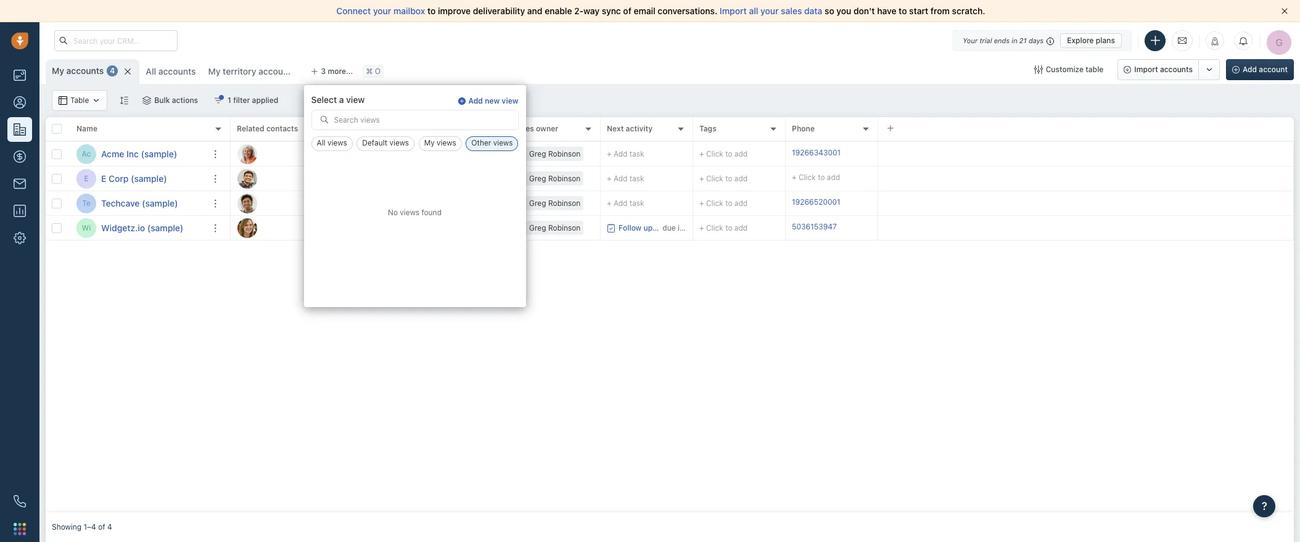 Task type: describe. For each thing, give the bounding box(es) containing it.
all for all views
[[317, 138, 325, 148]]

due
[[663, 223, 676, 232]]

no views found
[[388, 208, 442, 217]]

sales
[[781, 6, 802, 16]]

accounts for my
[[66, 65, 104, 76]]

corp
[[109, 173, 129, 183]]

customize table button
[[1026, 59, 1112, 80]]

you
[[837, 6, 851, 16]]

accounts up applied
[[259, 66, 296, 76]]

techcave
[[101, 198, 140, 208]]

2 greg from the top
[[529, 174, 546, 183]]

amount
[[465, 124, 492, 133]]

19266343001
[[792, 148, 841, 157]]

j image
[[237, 218, 257, 238]]

task for $ 100
[[630, 149, 644, 158]]

your trial ends in 21 days
[[963, 36, 1044, 44]]

greg for 19266343001
[[529, 149, 546, 158]]

+ click to add for 5036153947
[[699, 223, 748, 232]]

your
[[963, 36, 978, 44]]

view for add new view
[[502, 96, 518, 106]]

click for 19266520001
[[706, 199, 723, 208]]

s image
[[237, 193, 257, 213]]

robinson for 19266343001
[[548, 149, 581, 158]]

(sample) down name column header
[[141, 148, 177, 159]]

2 robinson from the top
[[548, 174, 581, 183]]

accounts for import
[[1160, 65, 1193, 74]]

no
[[388, 208, 398, 217]]

acme inc (sample)
[[101, 148, 177, 159]]

acme inc (sample) link
[[101, 148, 177, 160]]

related
[[237, 124, 264, 133]]

my for my views
[[424, 138, 435, 148]]

bulk actions button
[[135, 90, 206, 111]]

cell for press space to select this row. row containing $ 3,200
[[878, 191, 1294, 215]]

so
[[825, 6, 834, 16]]

my for my accounts 4
[[52, 65, 64, 76]]

tags
[[699, 124, 717, 133]]

my territory accounts
[[208, 66, 296, 76]]

widgetz.io (sample)
[[101, 222, 183, 233]]

(sample) up widgetz.io (sample)
[[142, 198, 178, 208]]

have
[[877, 6, 897, 16]]

21
[[1019, 36, 1027, 44]]

all views
[[317, 138, 347, 148]]

l image
[[237, 144, 257, 164]]

customize table
[[1046, 65, 1104, 74]]

bulk
[[154, 96, 170, 105]]

+ click to add for 19266343001
[[699, 149, 748, 158]]

accounts for all
[[158, 66, 196, 76]]

greg robinson for 5036153947
[[529, 223, 581, 232]]

add account button
[[1226, 59, 1294, 80]]

my accounts 4
[[52, 65, 115, 76]]

click for 19266343001
[[706, 149, 723, 158]]

(sample) down acme inc (sample) link
[[131, 173, 167, 183]]

sales owner
[[514, 124, 558, 133]]

connect your mailbox to improve deliverability and enable 2-way sync of email conversations. import all your sales data so you don't have to start from scratch.
[[336, 6, 985, 16]]

applied
[[252, 96, 278, 105]]

import accounts
[[1135, 65, 1193, 74]]

container_wx8msf4aqz5i3rn1 image inside 1 filter applied button
[[214, 96, 223, 105]]

all views button
[[311, 137, 353, 151]]

deals
[[443, 124, 463, 133]]

19266520001
[[792, 197, 840, 207]]

add for 5036153947
[[735, 223, 748, 232]]

start
[[909, 6, 928, 16]]

conversations.
[[658, 6, 717, 16]]

19266343001 link
[[792, 147, 841, 160]]

wi
[[82, 223, 91, 232]]

cell for press space to select this row. row containing + click to add
[[878, 167, 1294, 191]]

name
[[76, 124, 97, 133]]

1 vertical spatial of
[[98, 523, 105, 532]]

2 + add task from the top
[[607, 174, 644, 183]]

widgetz.io (sample) link
[[101, 222, 183, 234]]

greg for 5036153947
[[529, 223, 546, 232]]

sampleacme.com
[[329, 149, 390, 158]]

my views button
[[419, 137, 462, 151]]

4 inside my accounts 4
[[110, 66, 115, 76]]

techcave (sample) link
[[101, 197, 178, 209]]

3
[[321, 67, 326, 76]]

days inside press space to select this row. row
[[693, 223, 709, 232]]

1 your from the left
[[373, 6, 391, 16]]

filter
[[233, 96, 250, 105]]

add account
[[1243, 65, 1288, 74]]

view for select a view
[[346, 94, 365, 105]]

press space to select this row. row containing $ 100
[[231, 142, 1294, 167]]

techcave (sample)
[[101, 198, 178, 208]]

2 your from the left
[[761, 6, 779, 16]]

⌘
[[366, 67, 373, 76]]

click for 5036153947
[[706, 223, 723, 232]]

1
[[228, 96, 231, 105]]

explore plans
[[1067, 35, 1115, 45]]

0 horizontal spatial import
[[720, 6, 747, 16]]

connect your mailbox link
[[336, 6, 427, 16]]

phone
[[792, 124, 815, 133]]

import accounts button
[[1118, 59, 1199, 80]]

cell for press space to select this row. row containing 5036153947
[[878, 216, 1294, 240]]

views for no
[[400, 208, 419, 217]]

bulk actions
[[154, 96, 198, 105]]

don't
[[854, 6, 875, 16]]

add for 19266520001
[[735, 199, 748, 208]]

connect
[[336, 6, 371, 16]]

robinson for 5036153947
[[548, 223, 581, 232]]

search image
[[320, 116, 328, 124]]

1 filter applied
[[228, 96, 278, 105]]

2 task from the top
[[630, 174, 644, 183]]

1–4
[[84, 523, 96, 532]]

1 filter applied button
[[206, 90, 286, 111]]

sync
[[602, 6, 621, 16]]

3,200
[[431, 197, 457, 209]]

activity
[[626, 124, 653, 133]]

phone image
[[14, 495, 26, 508]]

due in 2 days
[[663, 223, 709, 232]]

more...
[[328, 67, 353, 76]]

phone element
[[7, 489, 32, 514]]

import all your sales data link
[[720, 6, 825, 16]]

deliverability
[[473, 6, 525, 16]]

territory
[[223, 66, 256, 76]]

send email image
[[1178, 35, 1187, 46]]

default
[[362, 138, 387, 148]]

$ 100
[[422, 148, 448, 159]]

open
[[422, 124, 441, 133]]

1 horizontal spatial of
[[623, 6, 632, 16]]

views for default
[[389, 138, 409, 148]]

Search views search field
[[312, 111, 518, 130]]

other views button
[[466, 137, 518, 151]]

next activity
[[607, 124, 653, 133]]

add inside button
[[1243, 65, 1257, 74]]



Task type: vqa. For each thing, say whether or not it's contained in the screenshot.
Partner lead routing's THE NOV
no



Task type: locate. For each thing, give the bounding box(es) containing it.
0 horizontal spatial your
[[373, 6, 391, 16]]

views right default
[[389, 138, 409, 148]]

⌘ o
[[366, 67, 381, 76]]

+ add task for $ 100
[[607, 149, 644, 158]]

e
[[101, 173, 106, 183], [84, 174, 89, 183]]

all up bulk
[[146, 66, 156, 76]]

widgetz.io
[[101, 222, 145, 233]]

contacts
[[266, 124, 298, 133]]

showing 1–4 of 4
[[52, 523, 112, 532]]

views up 100
[[437, 138, 456, 148]]

(sample)
[[141, 148, 177, 159], [131, 173, 167, 183], [142, 198, 178, 208], [147, 222, 183, 233]]

your left mailbox
[[373, 6, 391, 16]]

views down "website"
[[328, 138, 347, 148]]

accounts up bulk actions
[[158, 66, 196, 76]]

+
[[607, 149, 612, 158], [699, 149, 704, 158], [792, 173, 797, 182], [607, 174, 612, 183], [699, 174, 704, 183], [607, 198, 612, 208], [699, 199, 704, 208], [699, 223, 704, 232]]

ac
[[82, 149, 91, 158]]

all accounts button
[[140, 59, 202, 84], [146, 66, 196, 76]]

press space to select this row. row containing $ 3,200
[[231, 191, 1294, 216]]

2 row group from the left
[[231, 142, 1294, 241]]

4 greg from the top
[[529, 223, 546, 232]]

1 horizontal spatial your
[[761, 6, 779, 16]]

e corp (sample)
[[101, 173, 167, 183]]

add for 19266343001
[[735, 149, 748, 158]]

inc
[[126, 148, 139, 159]]

all
[[146, 66, 156, 76], [317, 138, 325, 148]]

te
[[82, 199, 91, 208]]

1 robinson from the top
[[548, 149, 581, 158]]

0 horizontal spatial of
[[98, 523, 105, 532]]

next
[[607, 124, 624, 133]]

of
[[623, 6, 632, 16], [98, 523, 105, 532]]

all down search 'image'
[[317, 138, 325, 148]]

1 greg robinson from the top
[[529, 149, 581, 158]]

$ 3,200
[[422, 197, 457, 209]]

found
[[422, 208, 442, 217]]

1 horizontal spatial view
[[502, 96, 518, 106]]

5036153947 link
[[792, 221, 837, 234]]

$ left 3,200
[[422, 197, 428, 209]]

greg for 19266520001
[[529, 199, 546, 208]]

1 horizontal spatial days
[[1029, 36, 1044, 44]]

views for my
[[437, 138, 456, 148]]

1 vertical spatial $
[[422, 197, 428, 209]]

4
[[110, 66, 115, 76], [107, 523, 112, 532]]

3 more...
[[321, 67, 353, 76]]

1 task from the top
[[630, 149, 644, 158]]

my left 'territory'
[[208, 66, 220, 76]]

0 horizontal spatial my
[[52, 65, 64, 76]]

open deals amount
[[422, 124, 492, 133]]

press space to select this row. row containing widgetz.io (sample)
[[46, 216, 231, 241]]

$ for $ 3,200
[[422, 197, 428, 209]]

3 task from the top
[[630, 198, 644, 208]]

accounts inside 'button'
[[1160, 65, 1193, 74]]

1 horizontal spatial in
[[1012, 36, 1018, 44]]

of right sync on the top left
[[623, 6, 632, 16]]

1 $ from the top
[[422, 148, 428, 159]]

new
[[485, 96, 500, 106]]

related contacts
[[237, 124, 298, 133]]

add for press space to select this row. row containing $ 100
[[614, 149, 628, 158]]

o
[[375, 67, 381, 76]]

0 horizontal spatial in
[[678, 223, 684, 232]]

e left corp on the left of the page
[[101, 173, 106, 183]]

0 vertical spatial days
[[1029, 36, 1044, 44]]

press space to select this row. row down techcave (sample) link
[[46, 216, 231, 241]]

your right all
[[761, 6, 779, 16]]

grid
[[46, 116, 1294, 513]]

views inside "button"
[[328, 138, 347, 148]]

import
[[720, 6, 747, 16], [1135, 65, 1158, 74]]

e for e
[[84, 174, 89, 183]]

all for all accounts
[[146, 66, 156, 76]]

data
[[804, 6, 822, 16]]

1 + add task from the top
[[607, 149, 644, 158]]

add for press space to select this row. row containing $ 3,200
[[614, 198, 628, 208]]

in left 2
[[678, 223, 684, 232]]

$
[[422, 148, 428, 159], [422, 197, 428, 209]]

press space to select this row. row containing techcave (sample)
[[46, 191, 231, 216]]

$ for $ 100
[[422, 148, 428, 159]]

sampleacme.com link
[[329, 149, 390, 158]]

1 vertical spatial import
[[1135, 65, 1158, 74]]

account
[[1259, 65, 1288, 74]]

0 vertical spatial 4
[[110, 66, 115, 76]]

0 vertical spatial $
[[422, 148, 428, 159]]

accounts up table
[[66, 65, 104, 76]]

greg robinson for 19266343001
[[529, 149, 581, 158]]

3 + add task from the top
[[607, 198, 644, 208]]

1 horizontal spatial import
[[1135, 65, 1158, 74]]

actions
[[172, 96, 198, 105]]

of right 1–4
[[98, 523, 105, 532]]

$ left 100
[[422, 148, 428, 159]]

e up te
[[84, 174, 89, 183]]

+ add task for $ 3,200
[[607, 198, 644, 208]]

press space to select this row. row containing + click to add
[[231, 167, 1294, 191]]

0 horizontal spatial days
[[693, 223, 709, 232]]

3 greg from the top
[[529, 199, 546, 208]]

accounts down send email icon at the right top of the page
[[1160, 65, 1193, 74]]

name column header
[[70, 117, 231, 142]]

my for my territory accounts
[[208, 66, 220, 76]]

Search your CRM... text field
[[54, 30, 178, 51]]

2 vertical spatial task
[[630, 198, 644, 208]]

my
[[52, 65, 64, 76], [208, 66, 220, 76], [424, 138, 435, 148]]

in left 21
[[1012, 36, 1018, 44]]

plans
[[1096, 35, 1115, 45]]

freshworks switcher image
[[14, 523, 26, 535]]

4 robinson from the top
[[548, 223, 581, 232]]

a
[[339, 94, 344, 105]]

add new view
[[468, 96, 518, 106]]

views
[[328, 138, 347, 148], [389, 138, 409, 148], [437, 138, 456, 148], [493, 138, 513, 148], [400, 208, 419, 217]]

0 vertical spatial in
[[1012, 36, 1018, 44]]

style_myh0__igzzd8unmi image
[[120, 96, 128, 105]]

all
[[749, 6, 758, 16]]

+ click to add for 19266520001
[[699, 199, 748, 208]]

add for press space to select this row. row containing + click to add
[[614, 174, 628, 183]]

in inside press space to select this row. row
[[678, 223, 684, 232]]

close image
[[1282, 8, 1288, 14]]

(sample) down techcave (sample) link
[[147, 222, 183, 233]]

0 vertical spatial task
[[630, 149, 644, 158]]

robinson for 19266520001
[[548, 199, 581, 208]]

table
[[1086, 65, 1104, 74]]

1 horizontal spatial my
[[208, 66, 220, 76]]

press space to select this row. row up 19266520001
[[231, 167, 1294, 191]]

to
[[427, 6, 436, 16], [899, 6, 907, 16], [725, 149, 732, 158], [818, 173, 825, 182], [725, 174, 732, 183], [725, 199, 732, 208], [725, 223, 732, 232]]

and
[[527, 6, 543, 16]]

1 vertical spatial all
[[317, 138, 325, 148]]

explore
[[1067, 35, 1094, 45]]

+ click to add
[[699, 149, 748, 158], [792, 173, 840, 182], [699, 174, 748, 183], [699, 199, 748, 208], [699, 223, 748, 232]]

e for e corp (sample)
[[101, 173, 106, 183]]

views right other at top left
[[493, 138, 513, 148]]

views for all
[[328, 138, 347, 148]]

greg
[[529, 149, 546, 158], [529, 174, 546, 183], [529, 199, 546, 208], [529, 223, 546, 232]]

press space to select this row. row up techcave (sample)
[[46, 167, 231, 191]]

my territory accounts button
[[202, 59, 301, 84], [208, 66, 296, 76]]

j image
[[237, 169, 257, 188]]

my accounts link
[[52, 65, 104, 77]]

days right 2
[[693, 223, 709, 232]]

task for $ 3,200
[[630, 198, 644, 208]]

1 vertical spatial + add task
[[607, 174, 644, 183]]

my up $ 100
[[424, 138, 435, 148]]

1 horizontal spatial e
[[101, 173, 106, 183]]

select
[[311, 94, 337, 105]]

2 vertical spatial + add task
[[607, 198, 644, 208]]

4 right 1–4
[[107, 523, 112, 532]]

0 vertical spatial all
[[146, 66, 156, 76]]

container_wx8msf4aqz5i3rn1 image
[[59, 96, 67, 105], [92, 96, 101, 105], [517, 150, 526, 158], [517, 224, 526, 232]]

2
[[686, 223, 691, 232]]

2 greg robinson from the top
[[529, 174, 581, 183]]

100
[[431, 148, 448, 159]]

add
[[1243, 65, 1257, 74], [468, 96, 483, 106], [614, 149, 628, 158], [614, 174, 628, 183], [614, 198, 628, 208]]

0 horizontal spatial view
[[346, 94, 365, 105]]

greg robinson for 19266520001
[[529, 199, 581, 208]]

click
[[706, 149, 723, 158], [799, 173, 816, 182], [706, 174, 723, 183], [706, 199, 723, 208], [706, 223, 723, 232]]

container_wx8msf4aqz5i3rn1 image
[[1034, 65, 1043, 74], [143, 96, 151, 105], [214, 96, 223, 105], [517, 174, 526, 183], [517, 199, 526, 208], [607, 224, 616, 232]]

import accounts group
[[1118, 59, 1220, 80]]

accounts
[[1160, 65, 1193, 74], [66, 65, 104, 76], [158, 66, 196, 76], [259, 66, 296, 76]]

press space to select this row. row containing acme inc (sample)
[[46, 142, 231, 167]]

container_wx8msf4aqz5i3rn1 image inside bulk actions button
[[143, 96, 151, 105]]

enable
[[545, 6, 572, 16]]

1 vertical spatial task
[[630, 174, 644, 183]]

my up table dropdown button
[[52, 65, 64, 76]]

cell for press space to select this row. row containing $ 100
[[878, 142, 1294, 166]]

press space to select this row. row up 5036153947
[[231, 191, 1294, 216]]

3 robinson from the top
[[548, 199, 581, 208]]

19266520001 link
[[792, 197, 840, 210]]

press space to select this row. row containing e corp (sample)
[[46, 167, 231, 191]]

email
[[634, 6, 656, 16]]

container_wx8msf4aqz5i3rn1 image inside customize table button
[[1034, 65, 1043, 74]]

0 vertical spatial + add task
[[607, 149, 644, 158]]

add
[[735, 149, 748, 158], [827, 173, 840, 182], [735, 174, 748, 183], [735, 199, 748, 208], [735, 223, 748, 232]]

your
[[373, 6, 391, 16], [761, 6, 779, 16]]

1 horizontal spatial all
[[317, 138, 325, 148]]

other
[[471, 138, 491, 148]]

press space to select this row. row
[[46, 142, 231, 167], [231, 142, 1294, 167], [46, 167, 231, 191], [231, 167, 1294, 191], [46, 191, 231, 216], [231, 191, 1294, 216], [46, 216, 231, 241], [231, 216, 1294, 241]]

way
[[583, 6, 600, 16]]

press space to select this row. row containing 5036153947
[[231, 216, 1294, 241]]

1 greg from the top
[[529, 149, 546, 158]]

default views
[[362, 138, 409, 148]]

name row
[[46, 117, 231, 142]]

all accounts
[[146, 66, 196, 76]]

+ add task
[[607, 149, 644, 158], [607, 174, 644, 183], [607, 198, 644, 208]]

1 vertical spatial days
[[693, 223, 709, 232]]

press space to select this row. row down phone
[[231, 142, 1294, 167]]

0 horizontal spatial all
[[146, 66, 156, 76]]

table
[[70, 96, 89, 105]]

2 horizontal spatial my
[[424, 138, 435, 148]]

2 $ from the top
[[422, 197, 428, 209]]

views for other
[[493, 138, 513, 148]]

row group containing acme inc (sample)
[[46, 142, 231, 241]]

4 down search your crm... text box
[[110, 66, 115, 76]]

improve
[[438, 6, 471, 16]]

4 greg robinson from the top
[[529, 223, 581, 232]]

import inside 'button'
[[1135, 65, 1158, 74]]

trial
[[980, 36, 992, 44]]

my views
[[424, 138, 456, 148]]

view right a
[[346, 94, 365, 105]]

scratch.
[[952, 6, 985, 16]]

3 greg robinson from the top
[[529, 199, 581, 208]]

days right 21
[[1029, 36, 1044, 44]]

press space to select this row. row up e corp (sample)
[[46, 142, 231, 167]]

0 horizontal spatial e
[[84, 174, 89, 183]]

0 vertical spatial import
[[720, 6, 747, 16]]

grid containing $ 100
[[46, 116, 1294, 513]]

cell
[[878, 142, 1294, 166], [323, 167, 416, 191], [416, 167, 508, 191], [878, 167, 1294, 191], [878, 191, 1294, 215], [878, 216, 1294, 240]]

sales
[[514, 124, 534, 133]]

my inside my views button
[[424, 138, 435, 148]]

all inside "button"
[[317, 138, 325, 148]]

0 vertical spatial of
[[623, 6, 632, 16]]

robinson
[[548, 149, 581, 158], [548, 174, 581, 183], [548, 199, 581, 208], [548, 223, 581, 232]]

view
[[346, 94, 365, 105], [502, 96, 518, 106]]

2-
[[574, 6, 584, 16]]

owner
[[536, 124, 558, 133]]

press space to select this row. row up widgetz.io (sample)
[[46, 191, 231, 216]]

views right the no
[[400, 208, 419, 217]]

1 vertical spatial in
[[678, 223, 684, 232]]

days
[[1029, 36, 1044, 44], [693, 223, 709, 232]]

press space to select this row. row down 19266520001 link
[[231, 216, 1294, 241]]

row group containing $ 100
[[231, 142, 1294, 241]]

1 vertical spatial 4
[[107, 523, 112, 532]]

1 row group from the left
[[46, 142, 231, 241]]

row group
[[46, 142, 231, 241], [231, 142, 1294, 241]]

view right new
[[502, 96, 518, 106]]



